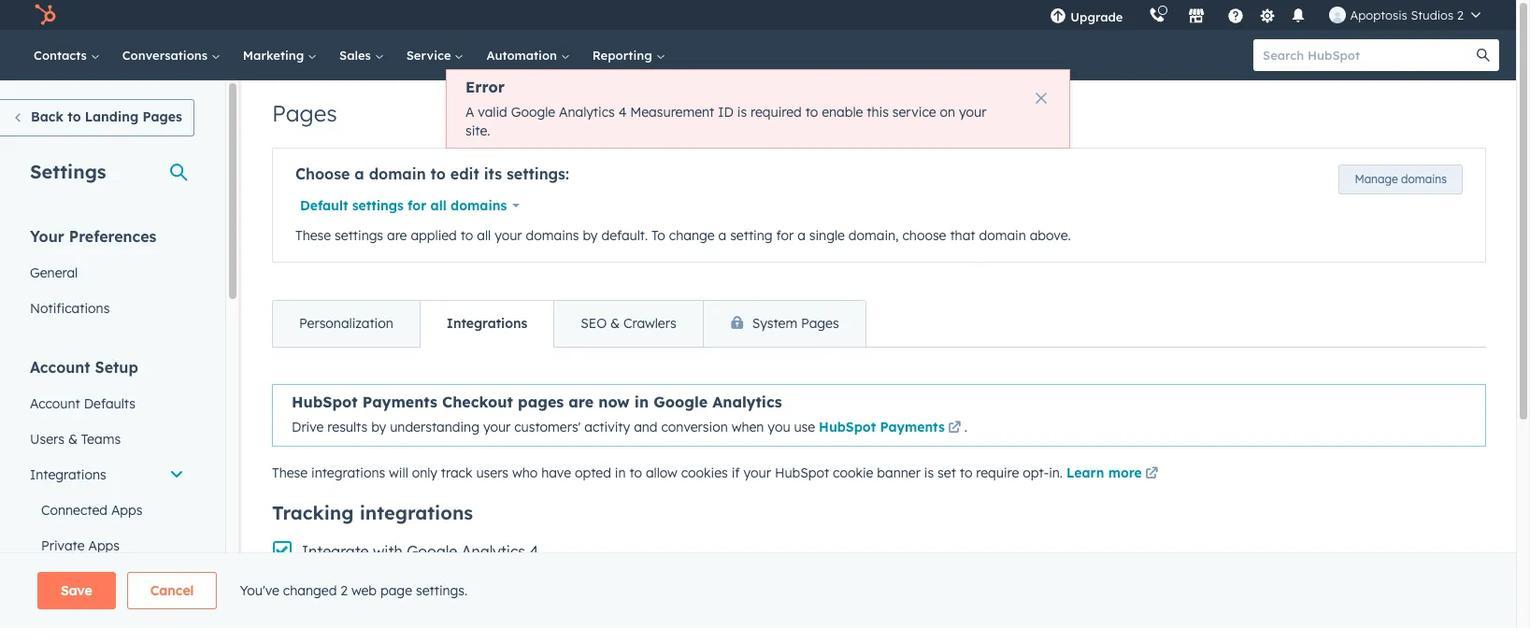 Task type: locate. For each thing, give the bounding box(es) containing it.
search button
[[1468, 39, 1500, 71]]

payments
[[363, 393, 438, 411], [880, 419, 945, 436]]

4 up measurement
[[530, 542, 539, 561]]

service
[[893, 104, 937, 121]]

opt-
[[1023, 464, 1049, 481]]

1 vertical spatial for
[[777, 227, 794, 244]]

0 vertical spatial by
[[583, 227, 598, 244]]

integrations button up checkout
[[420, 301, 554, 347]]

pages
[[272, 99, 337, 127], [143, 108, 182, 125], [801, 315, 839, 332]]

2 account from the top
[[30, 396, 80, 412]]

4 left measurement
[[619, 104, 627, 121]]

link opens in a new window image
[[1146, 463, 1159, 486], [1146, 467, 1159, 481]]

you
[[768, 419, 791, 436]]

you've changed 2 web page settings.
[[240, 583, 468, 599]]

hubspot down use
[[775, 464, 830, 481]]

this
[[867, 104, 889, 121]]

these integrations will only track users who have opted in to allow cookies if your hubspot cookie banner is set to require opt-in.
[[272, 464, 1067, 481]]

by
[[583, 227, 598, 244], [371, 419, 386, 436]]

0 vertical spatial for
[[408, 197, 427, 214]]

who
[[512, 464, 538, 481]]

hubspot for hubspot payments checkout pages are now in google analytics
[[292, 393, 358, 411]]

domain up default settings for all domains
[[369, 165, 426, 183]]

are down default settings for all domains
[[387, 227, 407, 244]]

is left required
[[738, 104, 747, 121]]

0 vertical spatial service
[[406, 48, 455, 63]]

0 horizontal spatial 2
[[341, 583, 348, 599]]

1 horizontal spatial id
[[718, 104, 734, 121]]

& for teams
[[68, 431, 78, 448]]

for inside popup button
[[408, 197, 427, 214]]

2 right studios
[[1458, 7, 1464, 22]]

0 vertical spatial 4
[[619, 104, 627, 121]]

private
[[41, 538, 85, 555]]

settings:
[[507, 165, 569, 183]]

manage domains link
[[1339, 165, 1463, 194]]

menu containing apoptosis studios 2
[[1037, 0, 1494, 30]]

domain right that
[[979, 227, 1027, 244]]

service inside account setup element
[[79, 573, 125, 590]]

1 vertical spatial all
[[477, 227, 491, 244]]

0 horizontal spatial for
[[408, 197, 427, 214]]

apps up private apps link
[[111, 502, 143, 519]]

& for crawlers
[[611, 315, 620, 332]]

opted
[[575, 464, 611, 481]]

personalization
[[299, 315, 393, 332]]

2 link opens in a new window image from the top
[[1146, 467, 1159, 481]]

domains right manage
[[1402, 172, 1448, 186]]

cookie
[[833, 464, 874, 481]]

google up enter your google analytics 4 measurement id
[[407, 542, 458, 561]]

all up the applied
[[431, 197, 447, 214]]

integrations
[[311, 464, 385, 481], [360, 501, 473, 524]]

1 vertical spatial &
[[68, 431, 78, 448]]

0 vertical spatial all
[[431, 197, 447, 214]]

domains
[[1402, 172, 1448, 186], [451, 197, 507, 214], [526, 227, 579, 244]]

apps for connected apps
[[111, 502, 143, 519]]

in up 'and'
[[635, 393, 649, 411]]

& inside account setup element
[[68, 431, 78, 448]]

4 inside error a valid google analytics 4 measurement id is required to enable this service on your site.
[[619, 104, 627, 121]]

email
[[41, 573, 75, 590]]

to left enable
[[806, 104, 818, 121]]

seo & crawlers button
[[554, 301, 703, 347]]

notifications image
[[1291, 8, 1308, 25]]

1 vertical spatial 2
[[341, 583, 348, 599]]

change
[[669, 227, 715, 244]]

by right results
[[371, 419, 386, 436]]

calling icon image
[[1150, 7, 1166, 24]]

1 horizontal spatial &
[[611, 315, 620, 332]]

1 vertical spatial 4
[[530, 542, 539, 561]]

analytics down reporting
[[559, 104, 615, 121]]

cancel
[[150, 583, 194, 599]]

your down its
[[495, 227, 522, 244]]

settings for default
[[352, 197, 404, 214]]

1 vertical spatial account
[[30, 396, 80, 412]]

pages inside 'button'
[[801, 315, 839, 332]]

0 vertical spatial payments
[[363, 393, 438, 411]]

4 down integrate with google analytics 4 on the left bottom
[[456, 576, 465, 592]]

seo & crawlers
[[581, 315, 677, 332]]

service right sales link
[[406, 48, 455, 63]]

help image
[[1228, 8, 1245, 25]]

1 vertical spatial id
[[561, 576, 578, 592]]

hubspot payments link
[[819, 419, 965, 438]]

back
[[31, 108, 63, 125]]

use
[[794, 419, 816, 436]]

domain
[[369, 165, 426, 183], [979, 227, 1027, 244]]

a right 'choose'
[[355, 165, 364, 183]]

account for account setup
[[30, 358, 90, 377]]

you've
[[240, 583, 280, 599]]

1 account from the top
[[30, 358, 90, 377]]

2 horizontal spatial 4
[[619, 104, 627, 121]]

0 vertical spatial is
[[738, 104, 747, 121]]

1 vertical spatial these
[[272, 464, 308, 481]]

a left 'setting'
[[719, 227, 727, 244]]

1 vertical spatial integrations
[[360, 501, 473, 524]]

1 horizontal spatial integrations
[[447, 315, 528, 332]]

pages right landing
[[143, 108, 182, 125]]

settings
[[352, 197, 404, 214], [335, 227, 383, 244]]

domains inside popup button
[[451, 197, 507, 214]]

integrations up connected on the bottom
[[30, 467, 106, 483]]

0 horizontal spatial integrations
[[30, 467, 106, 483]]

2 inside apoptosis studios 2 popup button
[[1458, 7, 1464, 22]]

enter your google analytics 4 measurement id
[[272, 576, 578, 592]]

id inside error a valid google analytics 4 measurement id is required to enable this service on your site.
[[718, 104, 734, 121]]

is inside error a valid google analytics 4 measurement id is required to enable this service on your site.
[[738, 104, 747, 121]]

navigation
[[272, 300, 867, 348]]

1 link opens in a new window image from the top
[[948, 420, 961, 438]]

2 left web
[[341, 583, 348, 599]]

1 horizontal spatial is
[[925, 464, 934, 481]]

your right on
[[959, 104, 987, 121]]

1 horizontal spatial are
[[569, 393, 594, 411]]

apps for private apps
[[88, 538, 120, 555]]

2 vertical spatial domains
[[526, 227, 579, 244]]

automation link
[[475, 30, 581, 80]]

settings image
[[1260, 8, 1276, 25]]

setup
[[95, 358, 138, 377]]

0 horizontal spatial domains
[[451, 197, 507, 214]]

your down checkout
[[483, 419, 511, 436]]

only
[[412, 464, 438, 481]]

1 vertical spatial domains
[[451, 197, 507, 214]]

hubspot payments
[[819, 419, 945, 436]]

1 horizontal spatial domain
[[979, 227, 1027, 244]]

id right measurement
[[561, 576, 578, 592]]

these down default
[[295, 227, 331, 244]]

automation
[[487, 48, 561, 63]]

0 vertical spatial domains
[[1402, 172, 1448, 186]]

settings right default
[[352, 197, 404, 214]]

0 horizontal spatial payments
[[363, 393, 438, 411]]

& right users
[[68, 431, 78, 448]]

menu item
[[1137, 0, 1140, 30]]

learn more link
[[1067, 463, 1162, 486]]

1 horizontal spatial domains
[[526, 227, 579, 244]]

Enter your Google Analytics 4 measurement ID text field
[[272, 599, 1072, 628]]

account up "account defaults"
[[30, 358, 90, 377]]

1 vertical spatial integrations
[[30, 467, 106, 483]]

private apps link
[[19, 528, 195, 564]]

0 vertical spatial 2
[[1458, 7, 1464, 22]]

0 vertical spatial account
[[30, 358, 90, 377]]

1 vertical spatial apps
[[88, 538, 120, 555]]

settings for these
[[335, 227, 383, 244]]

0 horizontal spatial all
[[431, 197, 447, 214]]

close image
[[1036, 93, 1047, 104]]

0 vertical spatial hubspot
[[292, 393, 358, 411]]

0 horizontal spatial is
[[738, 104, 747, 121]]

1 vertical spatial are
[[569, 393, 594, 411]]

checkout
[[442, 393, 513, 411]]

payments up 'understanding'
[[363, 393, 438, 411]]

domain,
[[849, 227, 899, 244]]

0 vertical spatial these
[[295, 227, 331, 244]]

domains down edit
[[451, 197, 507, 214]]

2 link opens in a new window image from the top
[[948, 422, 961, 436]]

are left the now
[[569, 393, 594, 411]]

1 horizontal spatial pages
[[272, 99, 337, 127]]

1 horizontal spatial in
[[635, 393, 649, 411]]

0 horizontal spatial &
[[68, 431, 78, 448]]

these up tracking
[[272, 464, 308, 481]]

apoptosis studios 2
[[1351, 7, 1464, 22]]

pages right 'system'
[[801, 315, 839, 332]]

integrations
[[447, 315, 528, 332], [30, 467, 106, 483]]

banner
[[877, 464, 921, 481]]

measurement
[[630, 104, 715, 121]]

in
[[635, 393, 649, 411], [615, 464, 626, 481]]

site.
[[466, 122, 490, 139]]

account up users
[[30, 396, 80, 412]]

0 horizontal spatial in
[[615, 464, 626, 481]]

1 vertical spatial by
[[371, 419, 386, 436]]

calling icon button
[[1142, 3, 1174, 27]]

hubspot up 'drive'
[[292, 393, 358, 411]]

for up the applied
[[408, 197, 427, 214]]

0 vertical spatial domain
[[369, 165, 426, 183]]

1 horizontal spatial 4
[[530, 542, 539, 561]]

integrations down results
[[311, 464, 385, 481]]

1 vertical spatial in
[[615, 464, 626, 481]]

1 vertical spatial settings
[[335, 227, 383, 244]]

&
[[611, 315, 620, 332], [68, 431, 78, 448]]

choose a domain to edit its settings:
[[295, 165, 569, 183]]

by left "default."
[[583, 227, 598, 244]]

1 vertical spatial integrations button
[[19, 457, 195, 493]]

notifications button
[[1283, 0, 1315, 30]]

these for these integrations will only track users who have opted in to allow cookies if your hubspot cookie banner is set to require opt-in.
[[272, 464, 308, 481]]

is left the set
[[925, 464, 934, 481]]

service down private apps link
[[79, 573, 125, 590]]

2 horizontal spatial pages
[[801, 315, 839, 332]]

& inside button
[[611, 315, 620, 332]]

to left edit
[[431, 165, 446, 183]]

analytics up measurement
[[462, 542, 525, 561]]

your down integrate
[[310, 576, 340, 592]]

to right the set
[[960, 464, 973, 481]]

0 vertical spatial integrations
[[311, 464, 385, 481]]

integrations up integrate with google analytics 4 on the left bottom
[[360, 501, 473, 524]]

1 horizontal spatial 2
[[1458, 7, 1464, 22]]

0 horizontal spatial by
[[371, 419, 386, 436]]

a
[[355, 165, 364, 183], [719, 227, 727, 244], [798, 227, 806, 244]]

1 vertical spatial service
[[79, 573, 125, 590]]

for right 'setting'
[[777, 227, 794, 244]]

1 horizontal spatial payments
[[880, 419, 945, 436]]

menu
[[1037, 0, 1494, 30]]

id
[[718, 104, 734, 121], [561, 576, 578, 592]]

pages down "marketing" link
[[272, 99, 337, 127]]

apps up email service provider link
[[88, 538, 120, 555]]

& right seo on the left of page
[[611, 315, 620, 332]]

1 vertical spatial payments
[[880, 419, 945, 436]]

page
[[381, 583, 412, 599]]

0 vertical spatial integrations button
[[420, 301, 554, 347]]

0 horizontal spatial 4
[[456, 576, 465, 592]]

1 horizontal spatial integrations button
[[420, 301, 554, 347]]

1 horizontal spatial all
[[477, 227, 491, 244]]

marketing link
[[232, 30, 328, 80]]

0 vertical spatial settings
[[352, 197, 404, 214]]

0 horizontal spatial pages
[[143, 108, 182, 125]]

to left allow
[[630, 464, 642, 481]]

now
[[599, 393, 630, 411]]

drive results by understanding your customers' activity and conversion when you use
[[292, 419, 819, 436]]

google right 'valid'
[[511, 104, 556, 121]]

a left single
[[798, 227, 806, 244]]

your right 'if'
[[744, 464, 771, 481]]

settings down default
[[335, 227, 383, 244]]

0 horizontal spatial domain
[[369, 165, 426, 183]]

in right opted
[[615, 464, 626, 481]]

2 horizontal spatial domains
[[1402, 172, 1448, 186]]

hubspot right use
[[819, 419, 876, 436]]

1 vertical spatial hubspot
[[819, 419, 876, 436]]

2 vertical spatial 4
[[456, 576, 465, 592]]

changed
[[283, 583, 337, 599]]

your inside error a valid google analytics 4 measurement id is required to enable this service on your site.
[[959, 104, 987, 121]]

default
[[300, 197, 348, 214]]

personalization button
[[273, 301, 420, 347]]

domains down settings:
[[526, 227, 579, 244]]

reporting link
[[581, 30, 677, 80]]

account setup element
[[19, 357, 195, 628]]

settings inside popup button
[[352, 197, 404, 214]]

0 vertical spatial &
[[611, 315, 620, 332]]

hubspot image
[[34, 4, 56, 26]]

all right the applied
[[477, 227, 491, 244]]

google down with
[[344, 576, 390, 592]]

above.
[[1030, 227, 1071, 244]]

analytics
[[559, 104, 615, 121], [713, 393, 782, 411], [462, 542, 525, 561], [394, 576, 453, 592]]

payments up banner
[[880, 419, 945, 436]]

0 vertical spatial apps
[[111, 502, 143, 519]]

0 vertical spatial id
[[718, 104, 734, 121]]

0 horizontal spatial service
[[79, 573, 125, 590]]

0 horizontal spatial are
[[387, 227, 407, 244]]

integrations up checkout
[[447, 315, 528, 332]]

link opens in a new window image
[[948, 420, 961, 438], [948, 422, 961, 436]]

integrations button down teams
[[19, 457, 195, 493]]

apoptosis studios 2 button
[[1319, 0, 1492, 30]]

id left required
[[718, 104, 734, 121]]



Task type: describe. For each thing, give the bounding box(es) containing it.
2 vertical spatial hubspot
[[775, 464, 830, 481]]

cancel button
[[127, 572, 217, 610]]

1 vertical spatial domain
[[979, 227, 1027, 244]]

understanding
[[390, 419, 480, 436]]

2 for studios
[[1458, 7, 1464, 22]]

tracking
[[272, 501, 354, 524]]

search image
[[1477, 49, 1491, 62]]

more
[[1109, 464, 1143, 481]]

integrations for these
[[311, 464, 385, 481]]

integrations inside account setup element
[[30, 467, 106, 483]]

and
[[634, 419, 658, 436]]

apoptosis
[[1351, 7, 1408, 22]]

service link
[[395, 30, 475, 80]]

0 horizontal spatial id
[[561, 576, 578, 592]]

have
[[542, 464, 571, 481]]

0 horizontal spatial integrations button
[[19, 457, 195, 493]]

1 horizontal spatial for
[[777, 227, 794, 244]]

error a valid google analytics 4 measurement id is required to enable this service on your site.
[[466, 78, 987, 139]]

1 vertical spatial is
[[925, 464, 934, 481]]

seo
[[581, 315, 607, 332]]

manage
[[1355, 172, 1399, 186]]

defaults
[[84, 396, 136, 412]]

marketplaces image
[[1189, 8, 1206, 25]]

navigation containing personalization
[[272, 300, 867, 348]]

email service provider link
[[19, 564, 195, 599]]

to right the back
[[68, 108, 81, 125]]

web
[[352, 583, 377, 599]]

notifications link
[[19, 291, 195, 326]]

your preferences
[[30, 227, 157, 246]]

hubspot for hubspot payments
[[819, 419, 876, 436]]

learn
[[1067, 464, 1105, 481]]

google inside error a valid google analytics 4 measurement id is required to enable this service on your site.
[[511, 104, 556, 121]]

1 horizontal spatial service
[[406, 48, 455, 63]]

1 horizontal spatial a
[[719, 227, 727, 244]]

conversations
[[122, 48, 211, 63]]

to right the applied
[[461, 227, 473, 244]]

if
[[732, 464, 740, 481]]

to
[[652, 227, 666, 244]]

a
[[466, 104, 474, 121]]

error alert
[[446, 69, 1071, 149]]

your preferences element
[[19, 226, 195, 326]]

choose
[[903, 227, 947, 244]]

all inside popup button
[[431, 197, 447, 214]]

integrations for tracking
[[360, 501, 473, 524]]

single
[[810, 227, 845, 244]]

conversations link
[[111, 30, 232, 80]]

contacts link
[[22, 30, 111, 80]]

settings.
[[416, 583, 468, 599]]

4 for enter your google analytics 4 measurement id
[[456, 576, 465, 592]]

0 vertical spatial in
[[635, 393, 649, 411]]

provider
[[128, 573, 180, 590]]

choose
[[295, 165, 350, 183]]

users & teams
[[30, 431, 121, 448]]

4 for integrate with google analytics 4
[[530, 542, 539, 561]]

back to landing pages link
[[0, 99, 194, 137]]

2 horizontal spatial a
[[798, 227, 806, 244]]

upgrade
[[1071, 9, 1123, 24]]

email service provider
[[41, 573, 180, 590]]

tara schultz image
[[1330, 7, 1347, 23]]

default settings for all domains
[[300, 197, 507, 214]]

notifications
[[30, 300, 110, 317]]

analytics up when
[[713, 393, 782, 411]]

enter
[[272, 576, 306, 592]]

account setup
[[30, 358, 138, 377]]

crawlers
[[624, 315, 677, 332]]

preferences
[[69, 227, 157, 246]]

integrate
[[302, 542, 369, 561]]

save
[[61, 583, 92, 599]]

Search HubSpot search field
[[1254, 39, 1483, 71]]

learn more
[[1067, 464, 1143, 481]]

marketing
[[243, 48, 308, 63]]

account defaults link
[[19, 386, 195, 422]]

error
[[466, 78, 505, 96]]

0 vertical spatial are
[[387, 227, 407, 244]]

analytics inside error a valid google analytics 4 measurement id is required to enable this service on your site.
[[559, 104, 615, 121]]

track
[[441, 464, 473, 481]]

manage domains
[[1355, 172, 1448, 186]]

these for these settings are applied to all your domains by default. to change a setting for a single domain, choose that domain above.
[[295, 227, 331, 244]]

payments for hubspot payments
[[880, 419, 945, 436]]

default.
[[602, 227, 648, 244]]

reporting
[[593, 48, 656, 63]]

upgrade image
[[1050, 8, 1067, 25]]

enable
[[822, 104, 863, 121]]

require
[[977, 464, 1020, 481]]

valid
[[478, 104, 508, 121]]

analytics down integrate with google analytics 4 on the left bottom
[[394, 576, 453, 592]]

required
[[751, 104, 802, 121]]

measurement
[[469, 576, 557, 592]]

account for account defaults
[[30, 396, 80, 412]]

0 horizontal spatial a
[[355, 165, 364, 183]]

your
[[30, 227, 64, 246]]

studios
[[1411, 7, 1454, 22]]

cookies
[[681, 464, 728, 481]]

with
[[373, 542, 403, 561]]

hubspot link
[[22, 4, 70, 26]]

set
[[938, 464, 956, 481]]

users
[[476, 464, 509, 481]]

payments for hubspot payments checkout pages are now in google analytics
[[363, 393, 438, 411]]

teams
[[81, 431, 121, 448]]

1 horizontal spatial by
[[583, 227, 598, 244]]

these settings are applied to all your domains by default. to change a setting for a single domain, choose that domain above.
[[295, 227, 1071, 244]]

conversion
[[662, 419, 728, 436]]

marketplaces button
[[1178, 0, 1217, 30]]

to inside error a valid google analytics 4 measurement id is required to enable this service on your site.
[[806, 104, 818, 121]]

general
[[30, 265, 78, 281]]

settings link
[[1256, 5, 1280, 25]]

applied
[[411, 227, 457, 244]]

results
[[328, 419, 368, 436]]

system
[[752, 315, 798, 332]]

account defaults
[[30, 396, 136, 412]]

connected apps link
[[19, 493, 195, 528]]

sales link
[[328, 30, 395, 80]]

contacts
[[34, 48, 90, 63]]

sales
[[339, 48, 375, 63]]

google up conversion
[[654, 393, 708, 411]]

general link
[[19, 255, 195, 291]]

.
[[965, 419, 968, 436]]

activity
[[585, 419, 630, 436]]

link opens in a new window image inside learn more link
[[1146, 467, 1159, 481]]

in.
[[1049, 464, 1063, 481]]

1 link opens in a new window image from the top
[[1146, 463, 1159, 486]]

2 for changed
[[341, 583, 348, 599]]

its
[[484, 165, 502, 183]]

0 vertical spatial integrations
[[447, 315, 528, 332]]

integrate with google analytics 4
[[302, 542, 539, 561]]



Task type: vqa. For each thing, say whether or not it's contained in the screenshot.
the Personalization button
yes



